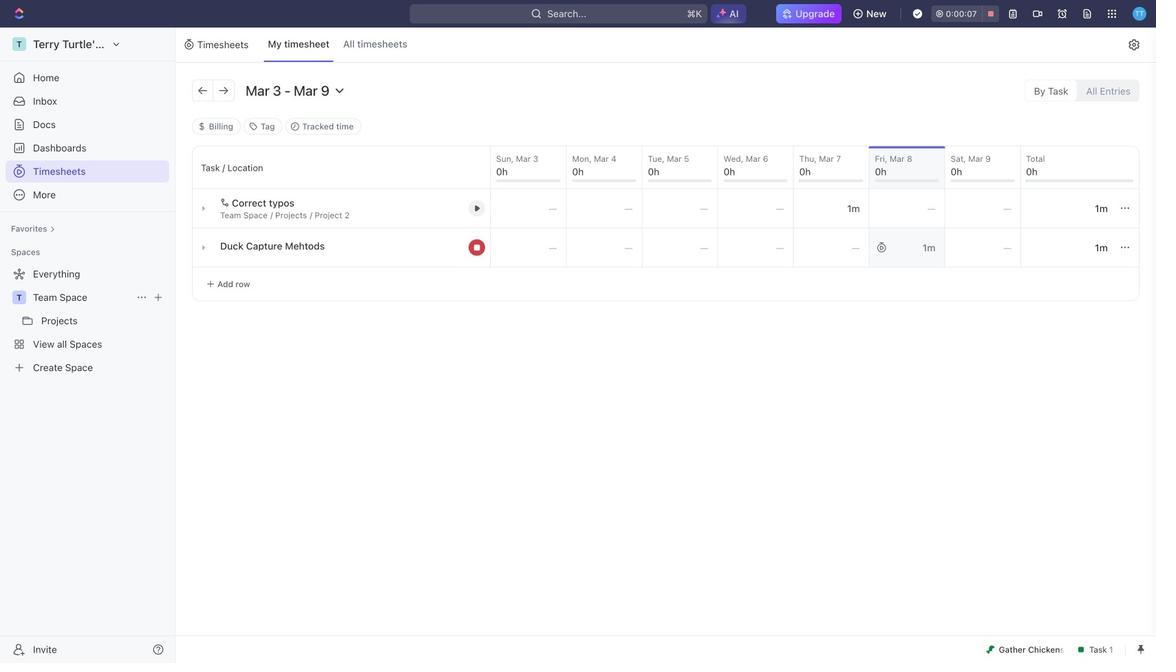 Task type: vqa. For each thing, say whether or not it's contained in the screenshot.
Edit Task Name text box
no



Task type: describe. For each thing, give the bounding box(es) containing it.
tree inside sidebar navigation
[[6, 263, 169, 379]]

drumstick bite image
[[987, 645, 995, 654]]



Task type: locate. For each thing, give the bounding box(es) containing it.
terry turtle's workspace, , element
[[12, 37, 26, 51]]

— text field
[[491, 189, 566, 228], [567, 189, 642, 228], [643, 189, 718, 228], [718, 189, 794, 228], [794, 189, 869, 228], [718, 228, 794, 267], [870, 228, 945, 267], [946, 228, 1021, 267], [1021, 228, 1117, 267]]

— text field
[[870, 189, 945, 228], [946, 189, 1021, 228], [1021, 189, 1117, 228], [491, 228, 566, 267], [567, 228, 642, 267], [643, 228, 718, 267], [794, 228, 869, 267]]

sidebar navigation
[[0, 28, 178, 663]]

tree
[[6, 263, 169, 379]]

team space, , element
[[12, 291, 26, 304]]



